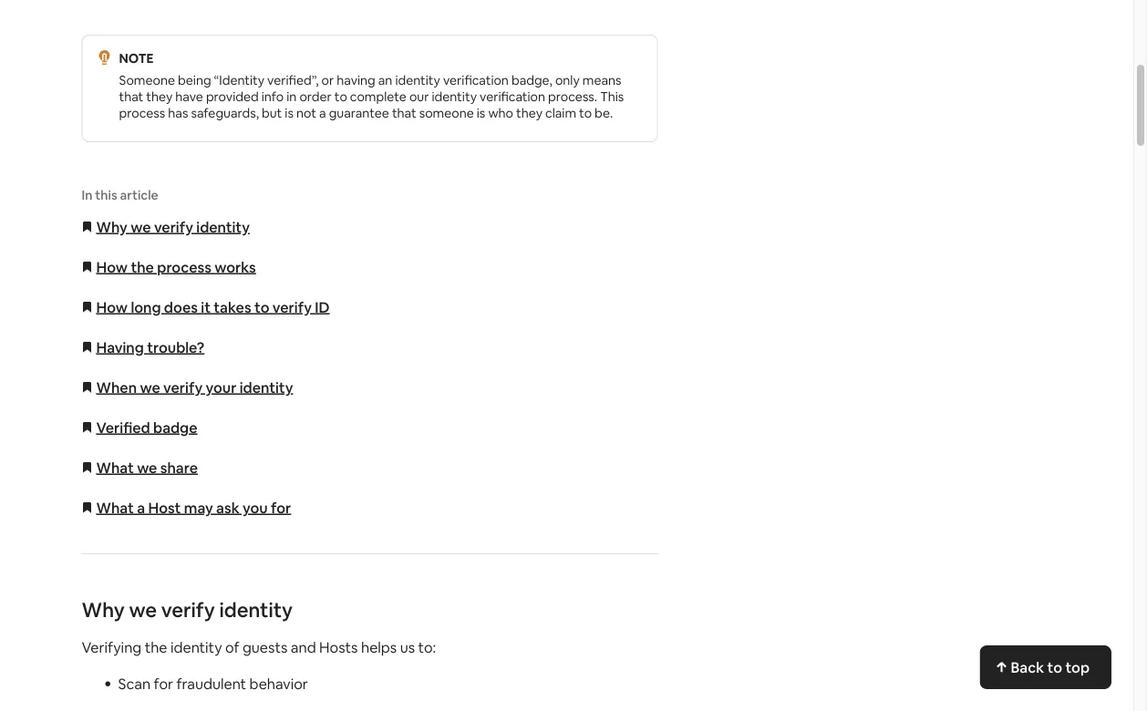 Task type: vqa. For each thing, say whether or not it's contained in the screenshot.
0.75 for New
no



Task type: describe. For each thing, give the bounding box(es) containing it.
back
[[1011, 658, 1045, 677]]

have
[[175, 88, 203, 105]]

it
[[201, 298, 211, 317]]

in
[[82, 187, 92, 203]]

scan
[[118, 675, 151, 693]]

identity right an
[[395, 72, 440, 88]]

why we verify identity link
[[82, 218, 250, 236]]

verify left your
[[163, 378, 203, 397]]

badge
[[153, 418, 197, 437]]

us
[[400, 638, 415, 657]]

who
[[488, 105, 514, 121]]

0 vertical spatial why we verify identity
[[96, 218, 250, 236]]

what we share
[[96, 458, 198, 477]]

to right the or
[[335, 88, 347, 105]]

verifying
[[82, 638, 142, 657]]

may
[[184, 499, 213, 517]]

someone
[[119, 72, 175, 88]]

to inside button
[[1048, 658, 1063, 677]]

top
[[1066, 658, 1090, 677]]

how long does it takes to verify id link
[[82, 298, 330, 317]]

we for why we verify identity link
[[131, 218, 151, 236]]

a inside note someone being "identity verified", or having an identity verification badge, only means that they have provided info in order to complete our identity verification process. this process has safeguards, but is not a guarantee that someone is who they claim to be.
[[319, 105, 326, 121]]

only
[[555, 72, 580, 88]]

helps
[[361, 638, 397, 657]]

identity right your
[[240, 378, 293, 397]]

verify up "how the process works"
[[154, 218, 193, 236]]

what for what a host may ask you for
[[96, 499, 134, 517]]

not
[[296, 105, 317, 121]]

works
[[215, 258, 256, 276]]

or
[[322, 72, 334, 88]]

trouble?
[[147, 338, 205, 357]]

we up verifying
[[129, 597, 157, 623]]

being
[[178, 72, 211, 88]]

identity left of
[[171, 638, 222, 657]]

takes
[[214, 298, 251, 317]]

0 horizontal spatial for
[[154, 675, 173, 693]]

back to top button
[[980, 646, 1112, 690]]

badge,
[[512, 72, 553, 88]]

verified badge link
[[82, 418, 197, 437]]

long
[[131, 298, 161, 317]]

fraudulent
[[177, 675, 246, 693]]

0 horizontal spatial that
[[119, 88, 143, 105]]

id
[[315, 298, 330, 317]]

1 horizontal spatial they
[[516, 105, 543, 121]]

when we verify your identity
[[96, 378, 293, 397]]

scan for fraudulent behavior
[[118, 675, 308, 693]]

and
[[291, 638, 316, 657]]

we for what we share 'link'
[[137, 458, 157, 477]]

of
[[225, 638, 239, 657]]

verification left claim
[[480, 88, 546, 105]]

in this article
[[82, 187, 158, 203]]

hosts
[[319, 638, 358, 657]]

does
[[164, 298, 198, 317]]

1 vertical spatial why we verify identity
[[82, 597, 293, 623]]

0 vertical spatial why
[[96, 218, 128, 236]]

behavior
[[250, 675, 308, 693]]

verify up fraudulent
[[161, 597, 215, 623]]

your
[[206, 378, 237, 397]]

what for what we share
[[96, 458, 134, 477]]

guarantee
[[329, 105, 389, 121]]

someone
[[419, 105, 474, 121]]

in
[[287, 88, 297, 105]]

how for how the process works
[[96, 258, 128, 276]]



Task type: locate. For each thing, give the bounding box(es) containing it.
verified",
[[267, 72, 319, 88]]

why we verify identity up of
[[82, 597, 293, 623]]

claim
[[546, 105, 577, 121]]

how
[[96, 258, 128, 276], [96, 298, 128, 317]]

but
[[262, 105, 282, 121]]

be.
[[595, 105, 613, 121]]

why we verify identity up "how the process works"
[[96, 218, 250, 236]]

2 what from the top
[[96, 499, 134, 517]]

1 horizontal spatial a
[[319, 105, 326, 121]]

provided
[[206, 88, 259, 105]]

note someone being "identity verified", or having an identity verification badge, only means that they have provided info in order to complete our identity verification process. this process has safeguards, but is not a guarantee that someone is who they claim to be.
[[119, 50, 624, 121]]

to:
[[418, 638, 436, 657]]

our
[[410, 88, 429, 105]]

we for when we verify your identity link
[[140, 378, 160, 397]]

what down what we share 'link'
[[96, 499, 134, 517]]

verification
[[443, 72, 509, 88], [480, 88, 546, 105]]

they left have
[[146, 88, 173, 105]]

how long does it takes to verify id
[[96, 298, 330, 317]]

what a host may ask you for
[[96, 499, 291, 517]]

the
[[131, 258, 154, 276], [145, 638, 167, 657]]

1 horizontal spatial is
[[477, 105, 486, 121]]

verifying the identity of guests and hosts helps us to:
[[82, 638, 436, 657]]

0 vertical spatial what
[[96, 458, 134, 477]]

2 is from the left
[[477, 105, 486, 121]]

1 what from the top
[[96, 458, 134, 477]]

verification up who
[[443, 72, 509, 88]]

1 vertical spatial for
[[154, 675, 173, 693]]

having trouble? link
[[82, 338, 205, 357]]

complete
[[350, 88, 407, 105]]

1 vertical spatial why
[[82, 597, 125, 623]]

how the process works link
[[82, 258, 256, 276]]

verified badge
[[96, 418, 197, 437]]

process
[[119, 105, 165, 121], [157, 258, 212, 276]]

0 vertical spatial a
[[319, 105, 326, 121]]

1 is from the left
[[285, 105, 294, 121]]

note
[[119, 50, 154, 67]]

to right takes
[[254, 298, 270, 317]]

what a host may ask you for link
[[82, 499, 291, 517]]

we left the share
[[137, 458, 157, 477]]

an
[[378, 72, 393, 88]]

1 vertical spatial process
[[157, 258, 212, 276]]

share
[[160, 458, 198, 477]]

we
[[131, 218, 151, 236], [140, 378, 160, 397], [137, 458, 157, 477], [129, 597, 157, 623]]

how left long
[[96, 298, 128, 317]]

host
[[148, 499, 181, 517]]

identity up verifying the identity of guests and hosts helps us to:
[[219, 597, 293, 623]]

a right not
[[319, 105, 326, 121]]

to
[[335, 88, 347, 105], [579, 105, 592, 121], [254, 298, 270, 317], [1048, 658, 1063, 677]]

1 vertical spatial what
[[96, 499, 134, 517]]

process inside note someone being "identity verified", or having an identity verification badge, only means that they have provided info in order to complete our identity verification process. this process has safeguards, but is not a guarantee that someone is who they claim to be.
[[119, 105, 165, 121]]

this
[[600, 88, 624, 105]]

is
[[285, 105, 294, 121], [477, 105, 486, 121]]

we down article
[[131, 218, 151, 236]]

to left be.
[[579, 105, 592, 121]]

for right you
[[271, 499, 291, 517]]

is left not
[[285, 105, 294, 121]]

"identity
[[214, 72, 265, 88]]

that
[[119, 88, 143, 105], [392, 105, 417, 121]]

they
[[146, 88, 173, 105], [516, 105, 543, 121]]

0 horizontal spatial is
[[285, 105, 294, 121]]

0 horizontal spatial a
[[137, 499, 145, 517]]

we right the when
[[140, 378, 160, 397]]

info
[[262, 88, 284, 105]]

1 vertical spatial the
[[145, 638, 167, 657]]

identity right our
[[432, 88, 477, 105]]

0 horizontal spatial they
[[146, 88, 173, 105]]

having trouble?
[[96, 338, 205, 357]]

ask
[[216, 499, 240, 517]]

you
[[243, 499, 268, 517]]

article
[[120, 187, 158, 203]]

2 how from the top
[[96, 298, 128, 317]]

identity up works
[[196, 218, 250, 236]]

why we verify identity
[[96, 218, 250, 236], [82, 597, 293, 623]]

1 vertical spatial how
[[96, 298, 128, 317]]

guests
[[243, 638, 288, 657]]

when we verify your identity link
[[82, 378, 293, 397]]

the up scan
[[145, 638, 167, 657]]

why
[[96, 218, 128, 236], [82, 597, 125, 623]]

0 vertical spatial how
[[96, 258, 128, 276]]

for
[[271, 499, 291, 517], [154, 675, 173, 693]]

0 vertical spatial process
[[119, 105, 165, 121]]

0 vertical spatial for
[[271, 499, 291, 517]]

verify
[[154, 218, 193, 236], [273, 298, 312, 317], [163, 378, 203, 397], [161, 597, 215, 623]]

1 how from the top
[[96, 258, 128, 276]]

how down why we verify identity link
[[96, 258, 128, 276]]

having
[[337, 72, 376, 88]]

that down note at the top of the page
[[119, 88, 143, 105]]

what we share link
[[82, 458, 198, 477]]

verify left id
[[273, 298, 312, 317]]

they right who
[[516, 105, 543, 121]]

1 vertical spatial a
[[137, 499, 145, 517]]

the for identity
[[145, 638, 167, 657]]

a left host
[[137, 499, 145, 517]]

has
[[168, 105, 188, 121]]

the for process
[[131, 258, 154, 276]]

a
[[319, 105, 326, 121], [137, 499, 145, 517]]

0 vertical spatial the
[[131, 258, 154, 276]]

process down someone
[[119, 105, 165, 121]]

why up verifying
[[82, 597, 125, 623]]

having
[[96, 338, 144, 357]]

what
[[96, 458, 134, 477], [96, 499, 134, 517]]

why down this
[[96, 218, 128, 236]]

that down an
[[392, 105, 417, 121]]

back to top
[[1011, 658, 1090, 677]]

identity
[[395, 72, 440, 88], [432, 88, 477, 105], [196, 218, 250, 236], [240, 378, 293, 397], [219, 597, 293, 623], [171, 638, 222, 657]]

this
[[95, 187, 117, 203]]

order
[[300, 88, 332, 105]]

process.
[[548, 88, 598, 105]]

is left who
[[477, 105, 486, 121]]

for right scan
[[154, 675, 173, 693]]

how the process works
[[96, 258, 256, 276]]

how for how long does it takes to verify id
[[96, 298, 128, 317]]

process up does
[[157, 258, 212, 276]]

to left top
[[1048, 658, 1063, 677]]

when
[[96, 378, 137, 397]]

safeguards,
[[191, 105, 259, 121]]

1 horizontal spatial for
[[271, 499, 291, 517]]

what down 'verified'
[[96, 458, 134, 477]]

verified
[[96, 418, 150, 437]]

means
[[583, 72, 622, 88]]

the up long
[[131, 258, 154, 276]]

1 horizontal spatial that
[[392, 105, 417, 121]]



